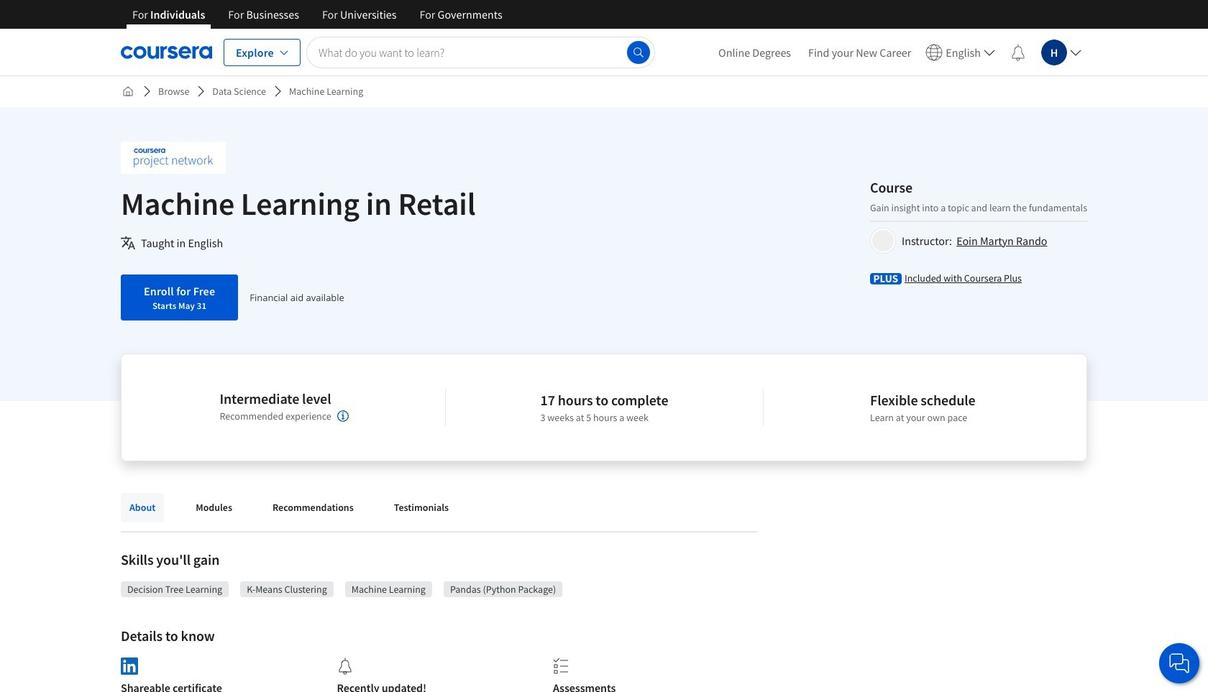 Task type: locate. For each thing, give the bounding box(es) containing it.
information about difficulty level pre-requisites. image
[[337, 411, 349, 422]]

None search field
[[306, 36, 655, 68]]

home image
[[122, 86, 134, 97]]

banner navigation
[[121, 0, 514, 29]]

menu
[[710, 29, 1087, 76]]



Task type: vqa. For each thing, say whether or not it's contained in the screenshot.
& to the middle
no



Task type: describe. For each thing, give the bounding box(es) containing it.
coursera plus image
[[870, 273, 902, 284]]

coursera image
[[121, 41, 212, 64]]

What do you want to learn? text field
[[306, 36, 655, 68]]

eoin martyn rando image
[[872, 230, 894, 251]]

coursera project network image
[[121, 142, 226, 174]]



